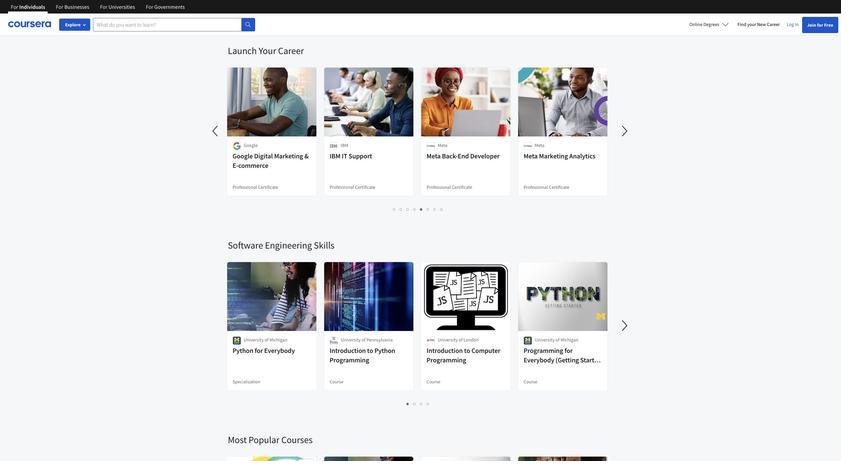 Task type: describe. For each thing, give the bounding box(es) containing it.
3 button for 2 button to the top
[[415, 11, 422, 19]]

introduction for introduction to computer programming
[[427, 347, 463, 355]]

ibm image
[[330, 142, 338, 151]]

4 button for 3 button related to bottommost 2 button
[[425, 400, 432, 408]]

professional for marketing
[[524, 184, 548, 190]]

degrees
[[704, 21, 720, 27]]

for universities
[[100, 3, 135, 10]]

most popular courses
[[228, 434, 313, 446]]

to for computer
[[464, 347, 470, 355]]

e-
[[233, 161, 238, 170]]

3 for bottommost 2 button
[[420, 401, 423, 408]]

(getting
[[556, 356, 579, 365]]

break into the gaming industry carousel element
[[0, 0, 614, 24]]

pennsylvania
[[367, 337, 393, 343]]

meta right meta icon
[[535, 142, 545, 148]]

google for google
[[244, 142, 258, 148]]

university of michigan image for python for everybody
[[233, 337, 241, 345]]

for businesses
[[56, 3, 89, 10]]

programming for introduction to computer programming
[[427, 356, 466, 365]]

coursera image
[[8, 19, 51, 30]]

&
[[305, 152, 309, 160]]

university of michigan image for programming for everybody (getting started with python)
[[524, 337, 532, 345]]

university for programming for everybody (getting started with python)
[[535, 337, 555, 343]]

introduction to python programming
[[330, 347, 395, 365]]

programming for introduction to python programming
[[330, 356, 369, 365]]

python for everybody
[[233, 347, 295, 355]]

michigan for python
[[270, 337, 287, 343]]

online
[[690, 21, 703, 27]]

4 inside the software engineering skills carousel element
[[427, 401, 430, 408]]

it
[[342, 152, 347, 160]]

programming for everybody (getting started with python) course by university of michigan, image
[[421, 457, 511, 462]]

1 vertical spatial career
[[278, 45, 304, 57]]

for for universities
[[100, 3, 107, 10]]

certificate for support
[[355, 184, 375, 190]]

for individuals
[[11, 3, 45, 10]]

2 inside break into the gaming industry carousel element
[[410, 11, 413, 18]]

software engineering skills carousel element
[[225, 219, 841, 414]]

1 for 2 button to the top
[[403, 11, 406, 18]]

programming for everybody (getting started with python)
[[524, 347, 602, 374]]

businesses
[[64, 3, 89, 10]]

explore
[[65, 22, 81, 28]]

free
[[825, 22, 834, 28]]

5 inside break into the gaming industry carousel element
[[430, 11, 433, 18]]

professional for back-
[[427, 184, 451, 190]]

university of michigan for python
[[244, 337, 287, 343]]

introduction for introduction to python programming
[[330, 347, 366, 355]]

2 inside the software engineering skills carousel element
[[413, 401, 416, 408]]

log in link
[[784, 20, 802, 28]]

launch your career
[[228, 45, 304, 57]]

skills
[[314, 239, 335, 252]]

5 button for 4 button associated with 2 button to the middle's 3 button
[[418, 206, 425, 213]]

python inside 'introduction to python programming'
[[375, 347, 395, 355]]

meta back-end developer
[[427, 152, 500, 160]]

certificate for analytics
[[549, 184, 570, 190]]

3 for 2 button to the top
[[417, 11, 420, 18]]

google data analytics professional certificate by google, image
[[518, 457, 608, 462]]

meta marketing analytics
[[524, 152, 596, 160]]

digital
[[254, 152, 273, 160]]

list inside break into the gaming industry carousel element
[[228, 11, 608, 19]]

ibm it support
[[330, 152, 372, 160]]

7
[[434, 206, 436, 213]]

professional for it
[[330, 184, 354, 190]]

end
[[458, 152, 469, 160]]

find your new career
[[738, 21, 780, 27]]

your
[[748, 21, 757, 27]]

5 button for 4 button inside the break into the gaming industry carousel element
[[428, 11, 435, 19]]

banner navigation
[[5, 0, 190, 14]]

6 button
[[425, 206, 432, 213]]

join for free link
[[802, 17, 839, 33]]

university of pennsylvania image
[[330, 337, 338, 345]]

previous slide image
[[208, 123, 224, 139]]

find
[[738, 21, 747, 27]]

log
[[787, 21, 794, 27]]

certificate for marketing
[[258, 184, 278, 190]]

most
[[228, 434, 247, 446]]

4 inside launch your career carousel element
[[413, 206, 416, 213]]

professional certificate for marketing
[[524, 184, 570, 190]]

join for free
[[808, 22, 834, 28]]

course for introduction to python programming
[[330, 379, 344, 385]]

most popular courses carousel element
[[225, 414, 841, 462]]

with
[[524, 366, 537, 374]]

1 for bottommost 2 button
[[407, 401, 409, 408]]

list inside the software engineering skills carousel element
[[228, 400, 608, 408]]

What do you want to learn? text field
[[93, 18, 242, 31]]

for for governments
[[146, 3, 153, 10]]

meta image
[[524, 142, 532, 151]]

marketing inside the google digital marketing & e-commerce
[[274, 152, 303, 160]]



Task type: vqa. For each thing, say whether or not it's contained in the screenshot.


Task type: locate. For each thing, give the bounding box(es) containing it.
online degrees
[[690, 21, 720, 27]]

4 inside break into the gaming industry carousel element
[[424, 11, 426, 18]]

next slide image
[[617, 123, 633, 139]]

for left governments
[[146, 3, 153, 10]]

everybody for programming for everybody (getting started with python)
[[524, 356, 555, 365]]

2 list from the top
[[228, 206, 608, 213]]

8 button
[[438, 206, 445, 213]]

1 button inside break into the gaming industry carousel element
[[401, 11, 408, 19]]

3 for 2 button to the middle
[[407, 206, 409, 213]]

None search field
[[93, 18, 255, 31]]

university up python for everybody
[[244, 337, 264, 343]]

1 university from the left
[[244, 337, 264, 343]]

1 to from the left
[[367, 347, 373, 355]]

0 horizontal spatial python
[[233, 347, 253, 355]]

marketing left '&'
[[274, 152, 303, 160]]

university for introduction to computer programming
[[438, 337, 458, 343]]

introduction
[[330, 347, 366, 355], [427, 347, 463, 355]]

1 university of michigan from the left
[[244, 337, 287, 343]]

1 horizontal spatial ibm
[[341, 142, 348, 148]]

1 horizontal spatial introduction
[[427, 347, 463, 355]]

2 vertical spatial 3 button
[[418, 400, 425, 408]]

1 horizontal spatial 3
[[417, 11, 420, 18]]

university of michigan image up the with
[[524, 337, 532, 345]]

1 horizontal spatial university of michigan image
[[524, 337, 532, 345]]

of for programming for everybody (getting started with python)
[[556, 337, 560, 343]]

next slide image
[[617, 318, 633, 334]]

courses
[[281, 434, 313, 446]]

2 professional certificate from the left
[[330, 184, 375, 190]]

1 for from the left
[[11, 3, 18, 10]]

2 vertical spatial 4 button
[[425, 400, 432, 408]]

university of london
[[438, 337, 479, 343]]

2 vertical spatial 1 button
[[405, 400, 411, 408]]

michigan up python for everybody
[[270, 337, 287, 343]]

for for individuals
[[11, 3, 18, 10]]

3 university from the left
[[438, 337, 458, 343]]

2 to from the left
[[464, 347, 470, 355]]

to inside 'introduction to python programming'
[[367, 347, 373, 355]]

2 horizontal spatial 4
[[427, 401, 430, 408]]

2 of from the left
[[362, 337, 366, 343]]

your
[[259, 45, 276, 57]]

0 vertical spatial 5 button
[[428, 11, 435, 19]]

0 horizontal spatial career
[[278, 45, 304, 57]]

university of michigan image
[[233, 337, 241, 345], [524, 337, 532, 345]]

programming down university of pennsylvania icon
[[330, 356, 369, 365]]

5 button inside launch your career carousel element
[[418, 206, 425, 213]]

1 vertical spatial 1 button
[[391, 206, 398, 213]]

introduction inside 'introduction to python programming'
[[330, 347, 366, 355]]

2 horizontal spatial 1
[[407, 401, 409, 408]]

google
[[244, 142, 258, 148], [233, 152, 253, 160]]

5 inside launch your career carousel element
[[420, 206, 423, 213]]

0 vertical spatial ibm
[[341, 142, 348, 148]]

3 professional from the left
[[427, 184, 451, 190]]

1 horizontal spatial 4
[[424, 11, 426, 18]]

1 button for bottommost 2 button
[[405, 400, 411, 408]]

for for programming
[[565, 347, 573, 355]]

certificate down support
[[355, 184, 375, 190]]

meta down meta icon
[[524, 152, 538, 160]]

1 horizontal spatial marketing
[[539, 152, 568, 160]]

5
[[430, 11, 433, 18], [420, 206, 423, 213]]

marketing
[[274, 152, 303, 160], [539, 152, 568, 160]]

certificate down commerce
[[258, 184, 278, 190]]

2 horizontal spatial 3
[[420, 401, 423, 408]]

0 horizontal spatial 1
[[393, 206, 396, 213]]

0 horizontal spatial ibm
[[330, 152, 341, 160]]

0 horizontal spatial marketing
[[274, 152, 303, 160]]

for left businesses
[[56, 3, 63, 10]]

university of michigan image up python for everybody
[[233, 337, 241, 345]]

6
[[427, 206, 430, 213]]

university right university of pennsylvania icon
[[341, 337, 361, 343]]

1 university of michigan image from the left
[[233, 337, 241, 345]]

0 horizontal spatial introduction
[[330, 347, 366, 355]]

university of michigan for programming
[[535, 337, 579, 343]]

3 inside break into the gaming industry carousel element
[[417, 11, 420, 18]]

certificate for end
[[452, 184, 472, 190]]

developer
[[470, 152, 500, 160]]

4 professional from the left
[[524, 184, 548, 190]]

0 horizontal spatial to
[[367, 347, 373, 355]]

1 course from the left
[[330, 379, 344, 385]]

course for introduction to computer programming
[[427, 379, 441, 385]]

university right university of london image
[[438, 337, 458, 343]]

2
[[410, 11, 413, 18], [400, 206, 403, 213], [413, 401, 416, 408]]

1 horizontal spatial michigan
[[561, 337, 579, 343]]

professional certificate for digital
[[233, 184, 278, 190]]

1 horizontal spatial for
[[565, 347, 573, 355]]

1 vertical spatial 2
[[400, 206, 403, 213]]

3 button
[[415, 11, 422, 19], [405, 206, 411, 213], [418, 400, 425, 408]]

0 vertical spatial 3
[[417, 11, 420, 18]]

professional
[[233, 184, 257, 190], [330, 184, 354, 190], [427, 184, 451, 190], [524, 184, 548, 190]]

certificate
[[258, 184, 278, 190], [355, 184, 375, 190], [452, 184, 472, 190], [549, 184, 570, 190]]

certificate down meta marketing analytics
[[549, 184, 570, 190]]

everybody inside programming for everybody (getting started with python)
[[524, 356, 555, 365]]

for left individuals
[[11, 3, 18, 10]]

find your new career link
[[735, 20, 784, 29]]

0 vertical spatial list
[[228, 11, 608, 19]]

online degrees button
[[684, 17, 735, 32]]

course for programming for everybody (getting started with python)
[[524, 379, 538, 385]]

software
[[228, 239, 263, 252]]

3 of from the left
[[459, 337, 463, 343]]

introduction inside introduction to computer programming
[[427, 347, 463, 355]]

for
[[818, 22, 824, 28], [255, 347, 263, 355], [565, 347, 573, 355]]

for right join
[[818, 22, 824, 28]]

1 horizontal spatial python
[[375, 347, 395, 355]]

python for everybody specialization by university of michigan, image
[[324, 457, 414, 462]]

introduction to computer programming
[[427, 347, 501, 365]]

to
[[367, 347, 373, 355], [464, 347, 470, 355]]

1 vertical spatial 1
[[393, 206, 396, 213]]

7 button
[[432, 206, 438, 213]]

2 university of michigan from the left
[[535, 337, 579, 343]]

0 vertical spatial 4 button
[[422, 11, 428, 19]]

computer
[[472, 347, 501, 355]]

1 professional from the left
[[233, 184, 257, 190]]

1 inside launch your career carousel element
[[393, 206, 396, 213]]

2 certificate from the left
[[355, 184, 375, 190]]

for for businesses
[[56, 3, 63, 10]]

1 for 2 button to the middle
[[393, 206, 396, 213]]

introduction down university of pennsylvania icon
[[330, 347, 366, 355]]

2 introduction from the left
[[427, 347, 463, 355]]

3 for from the left
[[100, 3, 107, 10]]

everybody for python for everybody
[[264, 347, 295, 355]]

london
[[464, 337, 479, 343]]

everybody
[[264, 347, 295, 355], [524, 356, 555, 365]]

2 button
[[408, 11, 415, 19], [398, 206, 405, 213], [411, 400, 418, 408]]

meta
[[438, 142, 448, 148], [535, 142, 545, 148], [427, 152, 441, 160], [524, 152, 538, 160]]

certificate down meta back-end developer
[[452, 184, 472, 190]]

back-
[[442, 152, 458, 160]]

1 inside break into the gaming industry carousel element
[[403, 11, 406, 18]]

meta right meta image
[[438, 142, 448, 148]]

to for python
[[367, 347, 373, 355]]

of for python for everybody
[[265, 337, 269, 343]]

google down google icon
[[233, 152, 253, 160]]

0 vertical spatial career
[[767, 21, 780, 27]]

list inside launch your career carousel element
[[228, 206, 608, 213]]

1 vertical spatial 5
[[420, 206, 423, 213]]

log in
[[787, 21, 799, 27]]

0 horizontal spatial michigan
[[270, 337, 287, 343]]

for left universities
[[100, 3, 107, 10]]

1 button inside the software engineering skills carousel element
[[405, 400, 411, 408]]

programming up "python)"
[[524, 347, 563, 355]]

0 horizontal spatial university of michigan image
[[233, 337, 241, 345]]

started
[[581, 356, 602, 365]]

4 professional certificate from the left
[[524, 184, 570, 190]]

0 horizontal spatial course
[[330, 379, 344, 385]]

1 horizontal spatial to
[[464, 347, 470, 355]]

2 vertical spatial 2 button
[[411, 400, 418, 408]]

0 horizontal spatial 5
[[420, 206, 423, 213]]

1 introduction from the left
[[330, 347, 366, 355]]

0 vertical spatial 4
[[424, 11, 426, 18]]

3 button for 2 button to the middle
[[405, 206, 411, 213]]

1 horizontal spatial programming
[[427, 356, 466, 365]]

0 horizontal spatial 5 button
[[418, 206, 425, 213]]

michigan for programming
[[561, 337, 579, 343]]

0 horizontal spatial 3
[[407, 206, 409, 213]]

in
[[795, 21, 799, 27]]

3 professional certificate from the left
[[427, 184, 472, 190]]

professional certificate
[[233, 184, 278, 190], [330, 184, 375, 190], [427, 184, 472, 190], [524, 184, 570, 190]]

google right google icon
[[244, 142, 258, 148]]

2 marketing from the left
[[539, 152, 568, 160]]

individuals
[[19, 3, 45, 10]]

5 button
[[428, 11, 435, 19], [418, 206, 425, 213]]

explore button
[[59, 19, 90, 31]]

1 inside the software engineering skills carousel element
[[407, 401, 409, 408]]

0 horizontal spatial everybody
[[264, 347, 295, 355]]

for up (getting
[[565, 347, 573, 355]]

career right new
[[767, 21, 780, 27]]

michigan up (getting
[[561, 337, 579, 343]]

2 university of michigan image from the left
[[524, 337, 532, 345]]

0 horizontal spatial for
[[255, 347, 263, 355]]

2 vertical spatial 4
[[427, 401, 430, 408]]

ibm for ibm it support
[[330, 152, 341, 160]]

0 vertical spatial 3 button
[[415, 11, 422, 19]]

professional for digital
[[233, 184, 257, 190]]

0 horizontal spatial university of michigan
[[244, 337, 287, 343]]

to inside introduction to computer programming
[[464, 347, 470, 355]]

0 horizontal spatial programming
[[330, 356, 369, 365]]

4 button for 2 button to the middle's 3 button
[[411, 206, 418, 213]]

ibm for ibm
[[341, 142, 348, 148]]

1 horizontal spatial course
[[427, 379, 441, 385]]

for for python
[[255, 347, 263, 355]]

4 button for 3 button corresponding to 2 button to the top
[[422, 11, 428, 19]]

programming inside introduction to computer programming
[[427, 356, 466, 365]]

to down london on the bottom of page
[[464, 347, 470, 355]]

3 list from the top
[[228, 400, 608, 408]]

4 button inside break into the gaming industry carousel element
[[422, 11, 428, 19]]

1 vertical spatial 4
[[413, 206, 416, 213]]

introduction down university of london image
[[427, 347, 463, 355]]

career right the your
[[278, 45, 304, 57]]

ibm up it
[[341, 142, 348, 148]]

1 professional certificate from the left
[[233, 184, 278, 190]]

programming inside 'introduction to python programming'
[[330, 356, 369, 365]]

university
[[244, 337, 264, 343], [341, 337, 361, 343], [438, 337, 458, 343], [535, 337, 555, 343]]

1 vertical spatial 4 button
[[411, 206, 418, 213]]

programming
[[524, 347, 563, 355], [330, 356, 369, 365], [427, 356, 466, 365]]

of up python for everybody
[[265, 337, 269, 343]]

launch your career carousel element
[[208, 24, 633, 219]]

2 inside launch your career carousel element
[[400, 206, 403, 213]]

1 button
[[401, 11, 408, 19], [391, 206, 398, 213], [405, 400, 411, 408]]

2 vertical spatial 2
[[413, 401, 416, 408]]

0 horizontal spatial 2
[[400, 206, 403, 213]]

marketing left analytics
[[539, 152, 568, 160]]

1 horizontal spatial 1
[[403, 11, 406, 18]]

governments
[[154, 3, 185, 10]]

3 inside launch your career carousel element
[[407, 206, 409, 213]]

1 vertical spatial everybody
[[524, 356, 555, 365]]

universities
[[109, 3, 135, 10]]

2 horizontal spatial 2
[[413, 401, 416, 408]]

for inside programming for everybody (getting started with python)
[[565, 347, 573, 355]]

3 button for bottommost 2 button
[[418, 400, 425, 408]]

0 vertical spatial google
[[244, 142, 258, 148]]

0 vertical spatial 1 button
[[401, 11, 408, 19]]

join
[[808, 22, 817, 28]]

university of michigan
[[244, 337, 287, 343], [535, 337, 579, 343]]

google image
[[233, 142, 241, 151]]

1 marketing from the left
[[274, 152, 303, 160]]

1
[[403, 11, 406, 18], [393, 206, 396, 213], [407, 401, 409, 408]]

0 vertical spatial 1
[[403, 11, 406, 18]]

google inside the google digital marketing & e-commerce
[[233, 152, 253, 160]]

of for introduction to python programming
[[362, 337, 366, 343]]

2 university from the left
[[341, 337, 361, 343]]

to down 'university of pennsylvania' on the left bottom of page
[[367, 347, 373, 355]]

1 horizontal spatial 5
[[430, 11, 433, 18]]

2 python from the left
[[375, 347, 395, 355]]

meta image
[[427, 142, 435, 151]]

0 vertical spatial 2
[[410, 11, 413, 18]]

1 horizontal spatial 5 button
[[428, 11, 435, 19]]

career
[[767, 21, 780, 27], [278, 45, 304, 57]]

1 michigan from the left
[[270, 337, 287, 343]]

2 for from the left
[[56, 3, 63, 10]]

2 horizontal spatial programming
[[524, 347, 563, 355]]

1 vertical spatial 3
[[407, 206, 409, 213]]

for
[[11, 3, 18, 10], [56, 3, 63, 10], [100, 3, 107, 10], [146, 3, 153, 10]]

1 vertical spatial 2 button
[[398, 206, 405, 213]]

1 button for 2 button to the top
[[401, 11, 408, 19]]

1 vertical spatial ibm
[[330, 152, 341, 160]]

course
[[330, 379, 344, 385], [427, 379, 441, 385], [524, 379, 538, 385]]

1 certificate from the left
[[258, 184, 278, 190]]

of for introduction to computer programming
[[459, 337, 463, 343]]

python)
[[538, 366, 561, 374]]

university of michigan up python for everybody
[[244, 337, 287, 343]]

professional certificate for it
[[330, 184, 375, 190]]

2 course from the left
[[427, 379, 441, 385]]

4 button
[[422, 11, 428, 19], [411, 206, 418, 213], [425, 400, 432, 408]]

ibm
[[341, 142, 348, 148], [330, 152, 341, 160]]

0 vertical spatial everybody
[[264, 347, 295, 355]]

5 button inside break into the gaming industry carousel element
[[428, 11, 435, 19]]

new
[[758, 21, 766, 27]]

1 button for 2 button to the middle
[[391, 206, 398, 213]]

2 horizontal spatial course
[[524, 379, 538, 385]]

for up specialization
[[255, 347, 263, 355]]

michigan
[[270, 337, 287, 343], [561, 337, 579, 343]]

8
[[441, 206, 443, 213]]

2 professional from the left
[[330, 184, 354, 190]]

1 horizontal spatial career
[[767, 21, 780, 27]]

2 vertical spatial 3
[[420, 401, 423, 408]]

4 for from the left
[[146, 3, 153, 10]]

commerce
[[238, 161, 269, 170]]

python up specialization
[[233, 347, 253, 355]]

python down pennsylvania
[[375, 347, 395, 355]]

1 vertical spatial list
[[228, 206, 608, 213]]

of up 'introduction to python programming'
[[362, 337, 366, 343]]

popular
[[249, 434, 280, 446]]

1 button inside launch your career carousel element
[[391, 206, 398, 213]]

university of michigan up programming for everybody (getting started with python)
[[535, 337, 579, 343]]

university for introduction to python programming
[[341, 337, 361, 343]]

meta down meta image
[[427, 152, 441, 160]]

2 vertical spatial 1
[[407, 401, 409, 408]]

university up programming for everybody (getting started with python)
[[535, 337, 555, 343]]

1 of from the left
[[265, 337, 269, 343]]

professional certificate for back-
[[427, 184, 472, 190]]

for governments
[[146, 3, 185, 10]]

launch
[[228, 45, 257, 57]]

university of pennsylvania
[[341, 337, 393, 343]]

university for python for everybody
[[244, 337, 264, 343]]

support
[[349, 152, 372, 160]]

1 vertical spatial 5 button
[[418, 206, 425, 213]]

of up programming for everybody (getting started with python)
[[556, 337, 560, 343]]

4 university from the left
[[535, 337, 555, 343]]

engineering
[[265, 239, 312, 252]]

1 horizontal spatial 2
[[410, 11, 413, 18]]

3 course from the left
[[524, 379, 538, 385]]

for for join
[[818, 22, 824, 28]]

0 vertical spatial 5
[[430, 11, 433, 18]]

4
[[424, 11, 426, 18], [413, 206, 416, 213], [427, 401, 430, 408]]

2 horizontal spatial for
[[818, 22, 824, 28]]

of left london on the bottom of page
[[459, 337, 463, 343]]

programming down university of london
[[427, 356, 466, 365]]

google digital marketing & e-commerce
[[233, 152, 309, 170]]

analytics
[[570, 152, 596, 160]]

4 certificate from the left
[[549, 184, 570, 190]]

4 of from the left
[[556, 337, 560, 343]]

1 list from the top
[[228, 11, 608, 19]]

list
[[228, 11, 608, 19], [228, 206, 608, 213], [228, 400, 608, 408]]

3 inside the software engineering skills carousel element
[[420, 401, 423, 408]]

0 vertical spatial 2 button
[[408, 11, 415, 19]]

specialization
[[233, 379, 260, 385]]

4 button inside the software engineering skills carousel element
[[425, 400, 432, 408]]

1 vertical spatial 3 button
[[405, 206, 411, 213]]

3 certificate from the left
[[452, 184, 472, 190]]

1 horizontal spatial university of michigan
[[535, 337, 579, 343]]

1 horizontal spatial everybody
[[524, 356, 555, 365]]

google for google digital marketing & e-commerce
[[233, 152, 253, 160]]

2 vertical spatial list
[[228, 400, 608, 408]]

programming inside programming for everybody (getting started with python)
[[524, 347, 563, 355]]

ibm left it
[[330, 152, 341, 160]]

1 vertical spatial google
[[233, 152, 253, 160]]

3
[[417, 11, 420, 18], [407, 206, 409, 213], [420, 401, 423, 408]]

university of london image
[[427, 337, 435, 345]]

1 python from the left
[[233, 347, 253, 355]]

software engineering skills
[[228, 239, 335, 252]]

0 horizontal spatial 4
[[413, 206, 416, 213]]

2 michigan from the left
[[561, 337, 579, 343]]



